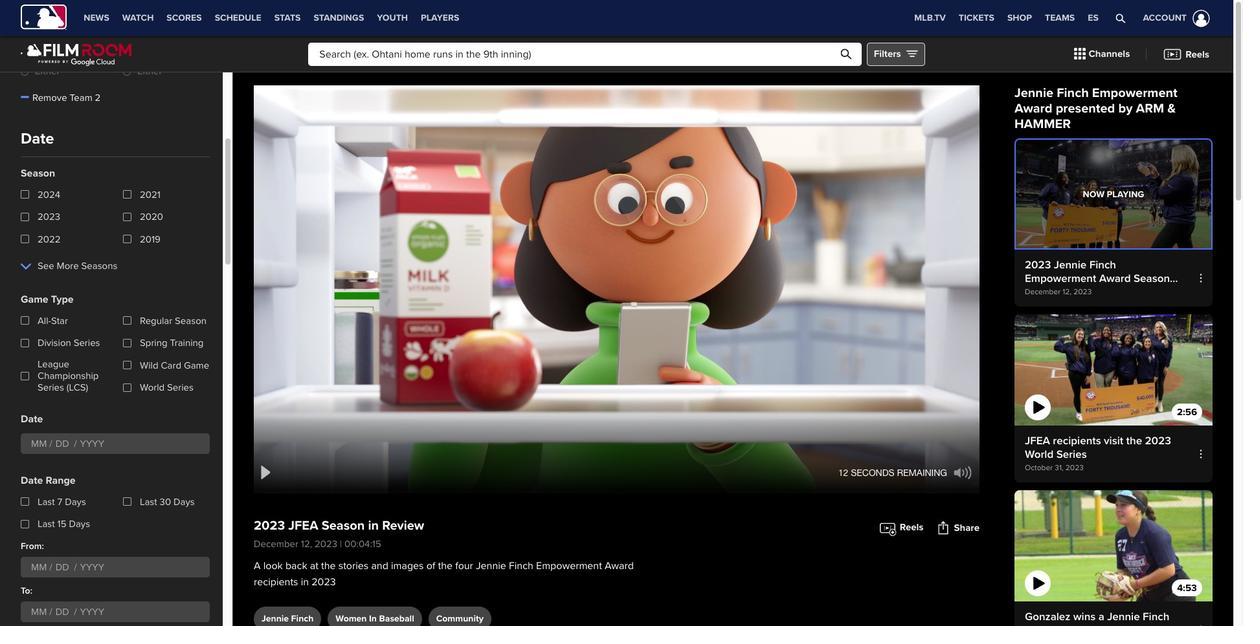 Task type: locate. For each thing, give the bounding box(es) containing it.
reels button down the 12 seconds remaining in the right bottom of the page
[[878, 517, 924, 540]]

days
[[65, 497, 86, 508], [174, 497, 195, 508], [69, 519, 90, 531]]

the right at
[[321, 560, 336, 573]]

jennie finch link
[[254, 607, 321, 627]]

either up the remove
[[35, 66, 60, 77]]

remaining
[[897, 468, 947, 478]]

recipients inside jfea recipients visit the 2023 world series october 31, 2023
[[1053, 435, 1101, 448]]

0 vertical spatial dd telephone field
[[52, 558, 74, 578]]

1 vertical spatial award
[[605, 560, 634, 573]]

last
[[38, 497, 55, 508], [140, 497, 157, 508], [38, 519, 55, 531]]

a
[[254, 560, 261, 573]]

jennie right a at the bottom right of page
[[1107, 611, 1140, 624]]

see more seasons button
[[21, 255, 117, 278]]

finch up hammer
[[1057, 85, 1089, 101]]

yyyy telephone field right mm telephone field
[[77, 603, 110, 623]]

yyyy telephone field down last 15 days
[[77, 558, 110, 578]]

in down back
[[301, 576, 309, 589]]

1 horizontal spatial award
[[1015, 101, 1053, 117]]

2 vertical spatial date
[[21, 475, 43, 488]]

dd telephone field for from:
[[52, 558, 74, 578]]

account button
[[1128, 0, 1213, 36]]

0 vertical spatial jfea
[[1025, 435, 1050, 448]]

series down league
[[38, 382, 64, 394]]

1 vertical spatial season
[[175, 315, 207, 327]]

1 horizontal spatial world
[[1025, 448, 1054, 462]]

mm telephone field left dd phone field at the bottom
[[28, 435, 49, 454]]

date
[[21, 130, 54, 149], [21, 413, 43, 426], [21, 475, 43, 488]]

from:
[[21, 542, 44, 553]]

the right of
[[438, 560, 453, 573]]

1 vertical spatial reels button
[[878, 517, 924, 540]]

/
[[49, 439, 52, 450], [74, 439, 77, 450], [49, 562, 52, 574], [74, 562, 77, 574], [49, 607, 52, 619], [74, 607, 77, 619]]

1 horizontal spatial reels
[[1186, 48, 1210, 60]]

2 dd telephone field from the top
[[52, 603, 74, 623]]

shop link
[[1001, 0, 1039, 36]]

DD telephone field
[[52, 558, 74, 578], [52, 603, 74, 623]]

review
[[382, 519, 424, 534]]

YYYY telephone field
[[77, 558, 110, 578], [77, 603, 110, 623]]

2 vertical spatial in
[[369, 614, 377, 625]]

the right visit
[[1126, 435, 1142, 448]]

last left 15
[[38, 519, 55, 531]]

2023 right 31,
[[1066, 464, 1084, 473]]

series
[[74, 337, 100, 349], [38, 382, 64, 394], [167, 382, 194, 394], [1056, 448, 1087, 462]]

jennie finch empowerment award presented by arm & hammer
[[1015, 85, 1178, 132]]

world up october
[[1025, 448, 1054, 462]]

0 horizontal spatial jfea
[[288, 519, 318, 534]]

in inside 'link'
[[369, 614, 377, 625]]

last left 7
[[38, 497, 55, 508]]

division series
[[38, 337, 100, 349]]

1 horizontal spatial jfea
[[1025, 435, 1050, 448]]

by
[[1118, 101, 1133, 117]]

2 vertical spatial empowerment
[[1025, 624, 1096, 627]]

15
[[57, 519, 66, 531]]

season
[[21, 167, 55, 180], [175, 315, 207, 327], [322, 519, 365, 534]]

1 vertical spatial jfea
[[288, 519, 318, 534]]

finch left women
[[291, 614, 314, 625]]

the inside jfea recipients visit the 2023 world series october 31, 2023
[[1126, 435, 1142, 448]]

training
[[170, 337, 204, 349]]

0 vertical spatial reels button
[[1153, 40, 1219, 68]]

award inside "a look back at the stories and images of the four jennie finch empowerment award recipients in 2023"
[[605, 560, 634, 573]]

date left range
[[21, 475, 43, 488]]

2 yyyy telephone field from the top
[[77, 603, 110, 623]]

dd telephone field right mm telephone field
[[52, 603, 74, 623]]

world
[[140, 382, 165, 394], [1025, 448, 1054, 462]]

0 horizontal spatial the
[[321, 560, 336, 573]]

reels button
[[1153, 40, 1219, 68], [878, 517, 924, 540]]

days right "30"
[[174, 497, 195, 508]]

1 vertical spatial in
[[301, 576, 309, 589]]

days right 7
[[65, 497, 86, 508]]

0 vertical spatial award
[[1015, 101, 1053, 117]]

0 horizontal spatial recipients
[[254, 576, 298, 589]]

2:56
[[1177, 406, 1197, 418]]

series up 31,
[[1056, 448, 1087, 462]]

filters
[[874, 48, 901, 60]]

1 vertical spatial yyyy telephone field
[[77, 603, 110, 623]]

last for last 7 days
[[38, 497, 55, 508]]

date down the remove
[[21, 130, 54, 149]]

world down wild
[[140, 382, 165, 394]]

2 vertical spatial award
[[1099, 624, 1131, 627]]

scores
[[167, 12, 202, 23]]

jfea up october
[[1025, 435, 1050, 448]]

0 horizontal spatial season
[[21, 167, 55, 180]]

recipients
[[1053, 435, 1101, 448], [254, 576, 298, 589]]

1 dd telephone field from the top
[[52, 558, 74, 578]]

empowerment inside the 'jennie finch empowerment award presented by arm & hammer'
[[1092, 85, 1178, 101]]

1 vertical spatial recipients
[[254, 576, 298, 589]]

1 horizontal spatial reels button
[[1153, 40, 1219, 68]]

watch link
[[116, 0, 160, 36]]

regular
[[140, 315, 172, 327]]

to:
[[21, 586, 32, 597]]

30
[[160, 497, 171, 508]]

news link
[[77, 0, 116, 36]]

either
[[35, 66, 60, 77], [137, 66, 162, 77]]

2 vertical spatial season
[[322, 519, 365, 534]]

1 secondary navigation element from the left
[[77, 0, 466, 36]]

women
[[336, 614, 367, 625]]

gonzalez
[[1025, 611, 1071, 624]]

major league baseball image
[[21, 4, 67, 30]]

0 vertical spatial yyyy telephone field
[[77, 558, 110, 578]]

hammer
[[1015, 117, 1071, 132]]

2 horizontal spatial the
[[1126, 435, 1142, 448]]

wins
[[1073, 611, 1096, 624]]

0 vertical spatial season
[[21, 167, 55, 180]]

jennie up hammer
[[1015, 85, 1054, 101]]

mm telephone field down the 'from:'
[[28, 558, 49, 578]]

2023 down at
[[312, 576, 336, 589]]

1 vertical spatial game
[[184, 360, 209, 371]]

0 vertical spatial date
[[21, 130, 54, 149]]

in up 00:04:15
[[368, 519, 379, 534]]

days right 15
[[69, 519, 90, 531]]

back
[[285, 560, 307, 573]]

recipients down look
[[254, 576, 298, 589]]

at
[[310, 560, 319, 573]]

game up all-
[[21, 293, 48, 306]]

recipients inside "a look back at the stories and images of the four jennie finch empowerment award recipients in 2023"
[[254, 576, 298, 589]]

either down watch link
[[137, 66, 162, 77]]

1 vertical spatial date
[[21, 413, 43, 426]]

award inside the 'jennie finch empowerment award presented by arm & hammer'
[[1015, 101, 1053, 117]]

MM telephone field
[[28, 435, 49, 454], [28, 558, 49, 578]]

reels for the leftmost reels button
[[900, 522, 924, 534]]

series down wild card game
[[167, 382, 194, 394]]

date down league championship series (lcs)
[[21, 413, 43, 426]]

range
[[46, 475, 76, 488]]

days for last 30 days
[[174, 497, 195, 508]]

season up 2024
[[21, 167, 55, 180]]

regular season
[[140, 315, 207, 327]]

es
[[1088, 12, 1099, 23]]

2 secondary navigation element from the left
[[466, 0, 575, 36]]

jfea winners visit 2023 ws image
[[1015, 315, 1213, 426]]

1 vertical spatial dd telephone field
[[52, 603, 74, 623]]

empowerment
[[1092, 85, 1178, 101], [536, 560, 602, 573], [1025, 624, 1096, 627]]

type
[[51, 293, 74, 306]]

women in baseball
[[336, 614, 414, 625]]

;
[[254, 87, 256, 100]]

0 horizontal spatial reels
[[900, 522, 924, 534]]

jfea inside '2023 jfea season in review december 12, 2023 | 00:04:15'
[[288, 519, 318, 534]]

2 horizontal spatial award
[[1099, 624, 1131, 627]]

1 horizontal spatial recipients
[[1053, 435, 1101, 448]]

award inside "gonzalez wins a jennie finch empowerment award"
[[1099, 624, 1131, 627]]

2 horizontal spatial season
[[322, 519, 365, 534]]

Free text search text field
[[308, 42, 862, 66]]

youth
[[377, 12, 408, 23]]

jennie right four
[[476, 560, 506, 573]]

1 vertical spatial mm telephone field
[[28, 558, 49, 578]]

1 vertical spatial reels
[[900, 522, 924, 534]]

1 horizontal spatial game
[[184, 360, 209, 371]]

last left "30"
[[140, 497, 157, 508]]

MM telephone field
[[28, 603, 49, 623]]

reels
[[1186, 48, 1210, 60], [900, 522, 924, 534]]

0 vertical spatial mm telephone field
[[28, 435, 49, 454]]

season inside '2023 jfea season in review december 12, 2023 | 00:04:15'
[[322, 519, 365, 534]]

spring
[[140, 337, 167, 349]]

in right women
[[369, 614, 377, 625]]

watch
[[122, 12, 154, 23]]

0 vertical spatial world
[[140, 382, 165, 394]]

in
[[368, 519, 379, 534], [301, 576, 309, 589], [369, 614, 377, 625]]

and
[[371, 560, 388, 573]]

0 horizontal spatial award
[[605, 560, 634, 573]]

2023 down 2024
[[38, 211, 60, 223]]

seconds
[[851, 468, 895, 478]]

31,
[[1055, 464, 1064, 473]]

0 vertical spatial reels
[[1186, 48, 1210, 60]]

mlb film room - powered by google cloud image
[[21, 42, 132, 66]]

1 vertical spatial empowerment
[[536, 560, 602, 573]]

0 vertical spatial empowerment
[[1092, 85, 1178, 101]]

game down the training
[[184, 360, 209, 371]]

0 horizontal spatial game
[[21, 293, 48, 306]]

empowerment inside "a look back at the stories and images of the four jennie finch empowerment award recipients in 2023"
[[536, 560, 602, 573]]

tickets
[[959, 12, 995, 23]]

1 vertical spatial world
[[1025, 448, 1054, 462]]

reels down account dropdown button
[[1186, 48, 1210, 60]]

finch right four
[[509, 560, 533, 573]]

recipients up 31,
[[1053, 435, 1101, 448]]

a look back at the stories and images of the four jennie finch empowerment award recipients in 2023
[[254, 560, 634, 589]]

3 date from the top
[[21, 475, 43, 488]]

(lcs)
[[67, 382, 88, 394]]

2023 up december
[[254, 519, 285, 534]]

0 vertical spatial recipients
[[1053, 435, 1101, 448]]

women in baseball link
[[328, 607, 422, 627]]

1 horizontal spatial either
[[137, 66, 162, 77]]

secondary navigation element
[[77, 0, 466, 36], [466, 0, 575, 36]]

play (space) image
[[261, 466, 270, 480]]

players
[[421, 12, 459, 23]]

dd telephone field down last 15 days
[[52, 558, 74, 578]]

reels left share button on the right bottom of page
[[900, 522, 924, 534]]

1 horizontal spatial season
[[175, 315, 207, 327]]

look
[[263, 560, 283, 573]]

days for last 7 days
[[65, 497, 86, 508]]

jfea up 12,
[[288, 519, 318, 534]]

jennie inside "a look back at the stories and images of the four jennie finch empowerment award recipients in 2023"
[[476, 560, 506, 573]]

1 yyyy telephone field from the top
[[77, 558, 110, 578]]

jfea inside jfea recipients visit the 2023 world series october 31, 2023
[[1025, 435, 1050, 448]]

remove team 2 button
[[21, 86, 101, 110]]

2023 right visit
[[1145, 435, 1171, 448]]

mute (m) image
[[954, 466, 972, 480]]

mlb media player group
[[254, 85, 980, 494]]

2 either from the left
[[137, 66, 162, 77]]

1 either from the left
[[35, 66, 60, 77]]

0 vertical spatial in
[[368, 519, 379, 534]]

season up |
[[322, 519, 365, 534]]

last for last 30 days
[[140, 497, 157, 508]]

season up the training
[[175, 315, 207, 327]]

news
[[84, 12, 109, 23]]

channels
[[1089, 48, 1130, 60]]

finch right a at the bottom right of page
[[1143, 611, 1170, 624]]

world inside jfea recipients visit the 2023 world series october 31, 2023
[[1025, 448, 1054, 462]]

filters button
[[867, 42, 925, 66]]

0 horizontal spatial either
[[35, 66, 60, 77]]

reels button down account dropdown button
[[1153, 40, 1219, 68]]



Task type: vqa. For each thing, say whether or not it's contained in the screenshot.
Season
yes



Task type: describe. For each thing, give the bounding box(es) containing it.
team
[[70, 92, 92, 104]]

yyyy telephone field for to:
[[77, 603, 110, 623]]

2022
[[38, 234, 61, 245]]

images
[[391, 560, 424, 573]]

00:04:15
[[345, 539, 381, 550]]

october
[[1025, 464, 1053, 473]]

wild
[[140, 360, 158, 371]]

stories
[[338, 560, 369, 573]]

2
[[95, 92, 101, 104]]

2 date from the top
[[21, 413, 43, 426]]

last 30 days
[[140, 497, 195, 508]]

DD telephone field
[[52, 435, 74, 454]]

scores link
[[160, 0, 208, 36]]

4:53
[[1177, 583, 1197, 594]]

wild card game
[[140, 360, 209, 371]]

all-
[[38, 315, 51, 327]]

0 horizontal spatial reels button
[[878, 517, 924, 540]]

card
[[161, 360, 181, 371]]

top navigation menu bar
[[0, 0, 1233, 36]]

empowerment inside "gonzalez wins a jennie finch empowerment award"
[[1025, 624, 1096, 627]]

see
[[38, 260, 54, 272]]

12,
[[301, 539, 312, 550]]

gonzalez receives a jfea image
[[1015, 491, 1213, 602]]

es link
[[1081, 0, 1105, 36]]

remove
[[32, 92, 67, 104]]

mlb.tv
[[914, 12, 946, 23]]

YYYY telephone field
[[77, 435, 110, 454]]

series right the division on the left bottom of page
[[74, 337, 100, 349]]

remove team 2
[[32, 92, 101, 104]]

in inside "a look back at the stories and images of the four jennie finch empowerment award recipients in 2023"
[[301, 576, 309, 589]]

1 date from the top
[[21, 130, 54, 149]]

standings link
[[307, 0, 371, 36]]

dd telephone field for to:
[[52, 603, 74, 623]]

game type
[[21, 293, 74, 306]]

jennie inside "gonzalez wins a jennie finch empowerment award"
[[1107, 611, 1140, 624]]

last 15 days
[[38, 519, 90, 531]]

community
[[436, 614, 484, 625]]

date range
[[21, 475, 76, 488]]

channels button
[[1064, 40, 1140, 68]]

share button
[[937, 517, 980, 540]]

12 seconds remaining
[[838, 468, 947, 478]]

2023 jfea season in review december 12, 2023 | 00:04:15
[[254, 519, 424, 550]]

a
[[1099, 611, 1105, 624]]

visit
[[1104, 435, 1124, 448]]

star
[[51, 315, 68, 327]]

schedule link
[[208, 0, 268, 36]]

share
[[954, 522, 980, 534]]

jennie inside the 'jennie finch empowerment award presented by arm & hammer'
[[1015, 85, 1054, 101]]

teams link
[[1039, 0, 1081, 36]]

tertiary navigation element
[[908, 0, 1105, 36]]

jennie finch
[[262, 614, 314, 625]]

youth link
[[371, 0, 414, 36]]

2021
[[140, 189, 161, 201]]

arm
[[1136, 101, 1164, 117]]

all-star
[[38, 315, 68, 327]]

7
[[57, 497, 62, 508]]

12 seconds remaining element
[[834, 468, 947, 478]]

2024
[[38, 189, 60, 201]]

2023 left |
[[315, 539, 337, 550]]

account
[[1143, 12, 1187, 23]]

teams
[[1045, 12, 1075, 23]]

finch inside "a look back at the stories and images of the four jennie finch empowerment award recipients in 2023"
[[509, 560, 533, 573]]

last 7 days
[[38, 497, 86, 508]]

community link
[[428, 607, 491, 627]]

world series
[[140, 382, 194, 394]]

last for last 15 days
[[38, 519, 55, 531]]

0 horizontal spatial world
[[140, 382, 165, 394]]

reels for reels button to the right
[[1186, 48, 1210, 60]]

baseball
[[379, 614, 414, 625]]

of
[[426, 560, 435, 573]]

finch inside the 'jennie finch empowerment award presented by arm & hammer'
[[1057, 85, 1089, 101]]

presented
[[1056, 101, 1115, 117]]

1 horizontal spatial the
[[438, 560, 453, 573]]

more
[[57, 260, 79, 272]]

spring training
[[140, 337, 204, 349]]

2023 inside "a look back at the stories and images of the four jennie finch empowerment award recipients in 2023"
[[312, 576, 336, 589]]

mlb.tv link
[[908, 0, 952, 36]]

league
[[38, 359, 69, 370]]

yyyy telephone field for from:
[[77, 558, 110, 578]]

&
[[1168, 101, 1176, 117]]

0 vertical spatial game
[[21, 293, 48, 306]]

jennie down look
[[262, 614, 289, 625]]

four
[[455, 560, 473, 573]]

seasons
[[81, 260, 117, 272]]

finch inside "gonzalez wins a jennie finch empowerment award"
[[1143, 611, 1170, 624]]

days for last 15 days
[[69, 519, 90, 531]]

shop
[[1007, 12, 1032, 23]]

2019
[[140, 234, 161, 245]]

stats link
[[268, 0, 307, 36]]

schedule
[[215, 12, 261, 23]]

in inside '2023 jfea season in review december 12, 2023 | 00:04:15'
[[368, 519, 379, 534]]

series inside jfea recipients visit the 2023 world series october 31, 2023
[[1056, 448, 1087, 462]]

|
[[340, 539, 342, 550]]

december
[[254, 539, 298, 550]]

players link
[[414, 0, 466, 36]]

secondary navigation element containing news
[[77, 0, 466, 36]]

1 mm telephone field from the top
[[28, 435, 49, 454]]

championship
[[38, 370, 99, 382]]

12
[[838, 468, 848, 478]]

league championship series (lcs)
[[38, 359, 99, 394]]

2 mm telephone field from the top
[[28, 558, 49, 578]]

tickets link
[[952, 0, 1001, 36]]

series inside league championship series (lcs)
[[38, 382, 64, 394]]

2020
[[140, 211, 163, 223]]



